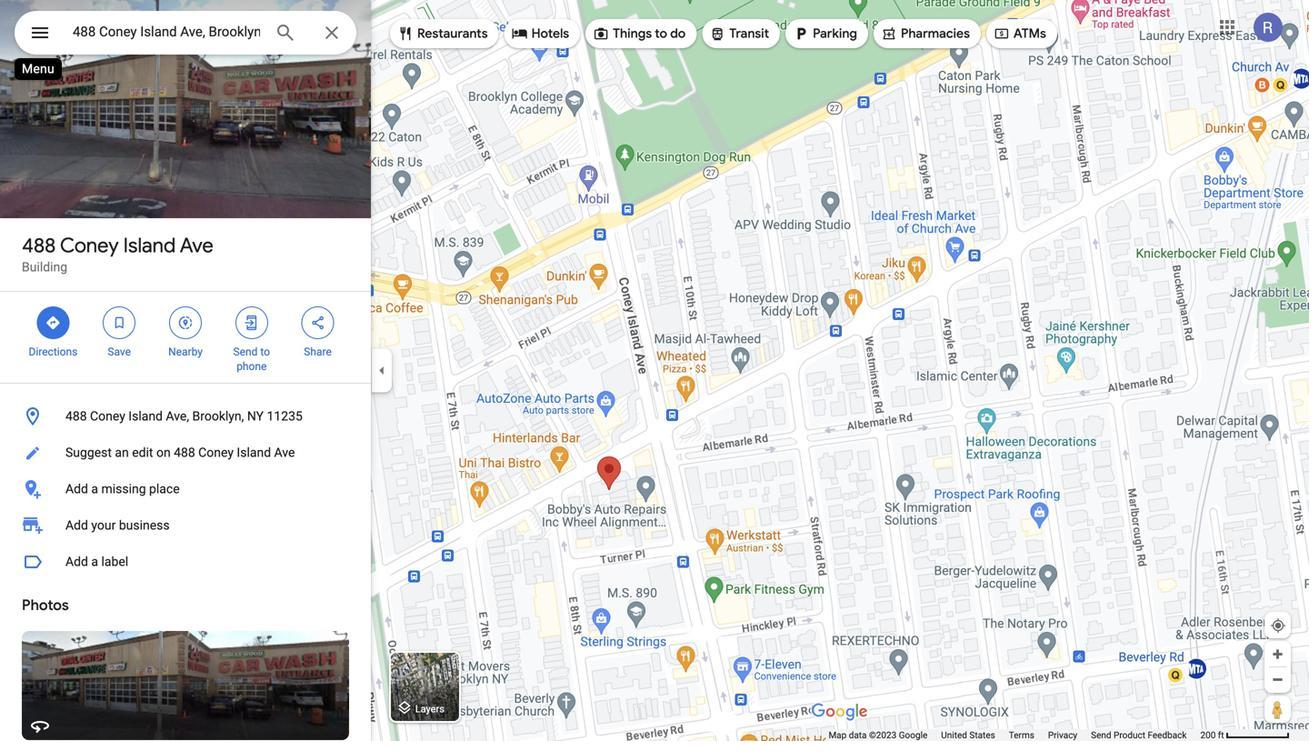 Task type: vqa. For each thing, say whether or not it's contained in the screenshot.
Loading results progress bar
no



Task type: describe. For each thing, give the bounding box(es) containing it.
google
[[899, 730, 928, 741]]

missing
[[101, 482, 146, 497]]


[[881, 24, 898, 44]]

send product feedback button
[[1091, 729, 1187, 741]]

send product feedback
[[1091, 730, 1187, 741]]

data
[[849, 730, 867, 741]]

island for ave,
[[128, 409, 163, 424]]

footer inside google maps element
[[829, 729, 1201, 741]]

send for send to phone
[[233, 346, 258, 358]]

ft
[[1218, 730, 1225, 741]]


[[994, 24, 1010, 44]]

united states button
[[942, 729, 996, 741]]

zoom in image
[[1271, 648, 1285, 661]]

show your location image
[[1271, 618, 1287, 634]]

transit
[[730, 25, 769, 42]]

terms
[[1009, 730, 1035, 741]]

ave,
[[166, 409, 189, 424]]


[[29, 20, 51, 46]]

privacy
[[1048, 730, 1078, 741]]

 restaurants
[[397, 24, 488, 44]]

488 coney island ave building
[[22, 233, 213, 275]]

google maps element
[[0, 0, 1310, 741]]

200 ft
[[1201, 730, 1225, 741]]

11235
[[267, 409, 303, 424]]

488 Coney Island Ave, Brooklyn, NY 11235 field
[[15, 11, 357, 55]]

©2023
[[869, 730, 897, 741]]

ave inside 488 coney island ave building
[[180, 233, 213, 258]]

a for label
[[91, 554, 98, 569]]

send for send product feedback
[[1091, 730, 1112, 741]]

add for add a label
[[65, 554, 88, 569]]

488 coney island ave, brooklyn, ny 11235 button
[[0, 398, 371, 435]]


[[111, 313, 128, 333]]

atms
[[1014, 25, 1047, 42]]

directions
[[29, 346, 78, 358]]

2 vertical spatial 488
[[174, 445, 195, 460]]

building
[[22, 260, 67, 275]]

add your business
[[65, 518, 170, 533]]

send to phone
[[233, 346, 270, 373]]

 things to do
[[593, 24, 686, 44]]

privacy button
[[1048, 729, 1078, 741]]

 pharmacies
[[881, 24, 970, 44]]

coney for ave
[[60, 233, 119, 258]]

an
[[115, 445, 129, 460]]

to inside  things to do
[[655, 25, 668, 42]]

terms button
[[1009, 729, 1035, 741]]

suggest an edit on 488 coney island ave button
[[0, 435, 371, 471]]

restaurants
[[417, 25, 488, 42]]

add for add your business
[[65, 518, 88, 533]]

200 ft button
[[1201, 730, 1291, 741]]

map data ©2023 google
[[829, 730, 928, 741]]


[[244, 313, 260, 333]]

a for missing
[[91, 482, 98, 497]]

place
[[149, 482, 180, 497]]

island inside "suggest an edit on 488 coney island ave" button
[[237, 445, 271, 460]]

zoom out image
[[1271, 673, 1285, 687]]

nearby
[[168, 346, 203, 358]]

to inside the send to phone
[[260, 346, 270, 358]]

488 for ave,
[[65, 409, 87, 424]]

add a label
[[65, 554, 128, 569]]

 button
[[15, 11, 65, 58]]


[[512, 24, 528, 44]]

business
[[119, 518, 170, 533]]



Task type: locate. For each thing, give the bounding box(es) containing it.
show street view coverage image
[[1265, 696, 1291, 723]]

feedback
[[1148, 730, 1187, 741]]

your
[[91, 518, 116, 533]]

ave inside button
[[274, 445, 295, 460]]

none field inside 488 coney island ave, brooklyn, ny 11235 field
[[73, 21, 260, 43]]

island inside 488 coney island ave building
[[123, 233, 176, 258]]


[[45, 313, 61, 333]]

None field
[[73, 21, 260, 43]]

a left label
[[91, 554, 98, 569]]

suggest
[[65, 445, 112, 460]]

collapse side panel image
[[372, 361, 392, 381]]

to left the do
[[655, 25, 668, 42]]

suggest an edit on 488 coney island ave
[[65, 445, 295, 460]]

 atms
[[994, 24, 1047, 44]]

1 horizontal spatial 488
[[65, 409, 87, 424]]

1 a from the top
[[91, 482, 98, 497]]

add for add a missing place
[[65, 482, 88, 497]]

0 vertical spatial a
[[91, 482, 98, 497]]

send inside send product feedback 'button'
[[1091, 730, 1112, 741]]


[[310, 313, 326, 333]]

united
[[942, 730, 968, 741]]

488
[[22, 233, 56, 258], [65, 409, 87, 424], [174, 445, 195, 460]]

add
[[65, 482, 88, 497], [65, 518, 88, 533], [65, 554, 88, 569]]

add left label
[[65, 554, 88, 569]]

add a label button
[[0, 544, 371, 580]]

on
[[156, 445, 171, 460]]

google account: ruby anderson  
(rubyanndersson@gmail.com) image
[[1254, 13, 1283, 42]]

coney inside 488 coney island ave building
[[60, 233, 119, 258]]

2 vertical spatial island
[[237, 445, 271, 460]]

map
[[829, 730, 847, 741]]

 hotels
[[512, 24, 569, 44]]

ave down 11235
[[274, 445, 295, 460]]

2 a from the top
[[91, 554, 98, 569]]

footer
[[829, 729, 1201, 741]]

a left missing
[[91, 482, 98, 497]]

2 vertical spatial add
[[65, 554, 88, 569]]

0 horizontal spatial ave
[[180, 233, 213, 258]]


[[793, 24, 809, 44]]


[[177, 313, 194, 333]]

1 vertical spatial coney
[[90, 409, 125, 424]]

1 vertical spatial add
[[65, 518, 88, 533]]

0 vertical spatial to
[[655, 25, 668, 42]]

island left ave,
[[128, 409, 163, 424]]

send
[[233, 346, 258, 358], [1091, 730, 1112, 741]]

1 vertical spatial island
[[128, 409, 163, 424]]

1 horizontal spatial to
[[655, 25, 668, 42]]

footer containing map data ©2023 google
[[829, 729, 1201, 741]]

edit
[[132, 445, 153, 460]]

coney up building
[[60, 233, 119, 258]]

send inside the send to phone
[[233, 346, 258, 358]]

200
[[1201, 730, 1216, 741]]

0 vertical spatial coney
[[60, 233, 119, 258]]

send left product
[[1091, 730, 1112, 741]]

coney down brooklyn,
[[198, 445, 234, 460]]

0 horizontal spatial send
[[233, 346, 258, 358]]

1 vertical spatial to
[[260, 346, 270, 358]]

to up phone
[[260, 346, 270, 358]]

 transit
[[710, 24, 769, 44]]

488 right on
[[174, 445, 195, 460]]

1 vertical spatial 488
[[65, 409, 87, 424]]

 parking
[[793, 24, 858, 44]]

photos
[[22, 596, 69, 615]]

0 vertical spatial ave
[[180, 233, 213, 258]]

ave up 
[[180, 233, 213, 258]]

island inside 488 coney island ave, brooklyn, ny 11235 button
[[128, 409, 163, 424]]

product
[[1114, 730, 1146, 741]]

layers
[[415, 703, 445, 715]]

0 vertical spatial island
[[123, 233, 176, 258]]

0 vertical spatial add
[[65, 482, 88, 497]]

add a missing place
[[65, 482, 180, 497]]

2 add from the top
[[65, 518, 88, 533]]

1 horizontal spatial send
[[1091, 730, 1112, 741]]

1 horizontal spatial ave
[[274, 445, 295, 460]]

3 add from the top
[[65, 554, 88, 569]]

add left the your
[[65, 518, 88, 533]]

0 horizontal spatial to
[[260, 346, 270, 358]]

add your business link
[[0, 507, 371, 544]]

pharmacies
[[901, 25, 970, 42]]

states
[[970, 730, 996, 741]]

save
[[108, 346, 131, 358]]

coney up an
[[90, 409, 125, 424]]

488 up building
[[22, 233, 56, 258]]

a
[[91, 482, 98, 497], [91, 554, 98, 569]]

island
[[123, 233, 176, 258], [128, 409, 163, 424], [237, 445, 271, 460]]

488 coney island ave, brooklyn, ny 11235
[[65, 409, 303, 424]]

488 up suggest
[[65, 409, 87, 424]]

send up phone
[[233, 346, 258, 358]]

share
[[304, 346, 332, 358]]

coney for ave,
[[90, 409, 125, 424]]

0 vertical spatial send
[[233, 346, 258, 358]]

2 horizontal spatial 488
[[174, 445, 195, 460]]

add a missing place button
[[0, 471, 371, 507]]

0 horizontal spatial 488
[[22, 233, 56, 258]]

2 vertical spatial coney
[[198, 445, 234, 460]]

phone
[[237, 360, 267, 373]]


[[710, 24, 726, 44]]

island down the ny
[[237, 445, 271, 460]]

488 inside 488 coney island ave building
[[22, 233, 56, 258]]

1 vertical spatial send
[[1091, 730, 1112, 741]]

ave
[[180, 233, 213, 258], [274, 445, 295, 460]]


[[593, 24, 609, 44]]

ny
[[247, 409, 264, 424]]

coney
[[60, 233, 119, 258], [90, 409, 125, 424], [198, 445, 234, 460]]

united states
[[942, 730, 996, 741]]

 search field
[[15, 11, 357, 58]]

parking
[[813, 25, 858, 42]]

0 vertical spatial 488
[[22, 233, 56, 258]]

do
[[670, 25, 686, 42]]


[[397, 24, 414, 44]]

to
[[655, 25, 668, 42], [260, 346, 270, 358]]

island up 
[[123, 233, 176, 258]]

488 for ave
[[22, 233, 56, 258]]

label
[[101, 554, 128, 569]]

1 vertical spatial ave
[[274, 445, 295, 460]]

actions for 488 coney island ave region
[[0, 292, 371, 383]]

1 add from the top
[[65, 482, 88, 497]]

1 vertical spatial a
[[91, 554, 98, 569]]

things
[[613, 25, 652, 42]]

hotels
[[532, 25, 569, 42]]

brooklyn,
[[192, 409, 244, 424]]

add down suggest
[[65, 482, 88, 497]]

488 coney island ave main content
[[0, 0, 371, 741]]

island for ave
[[123, 233, 176, 258]]



